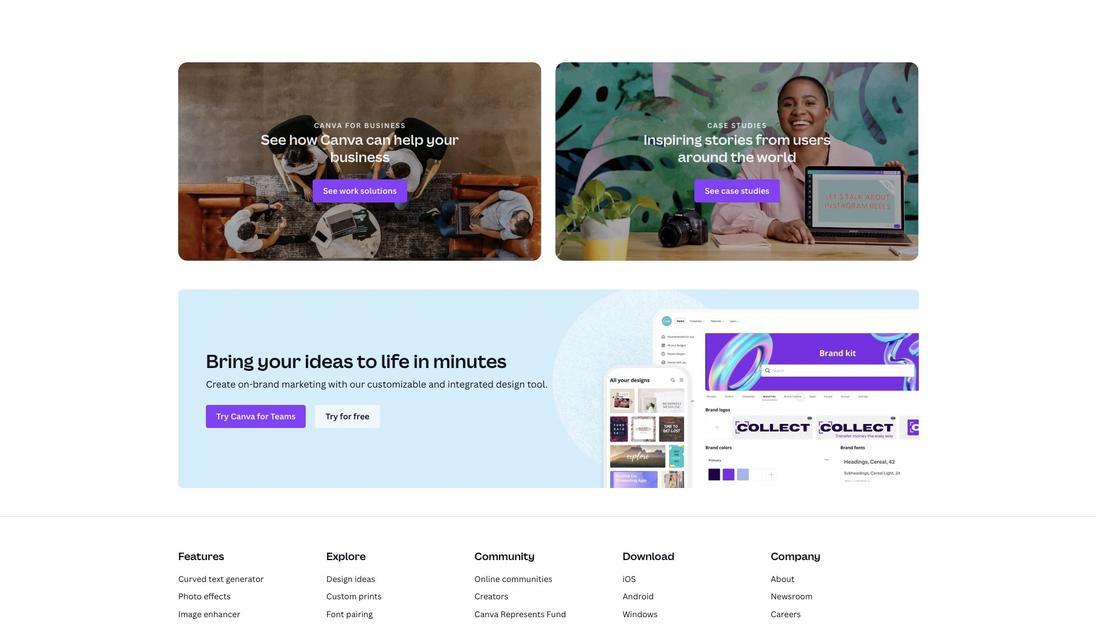 Task type: vqa. For each thing, say whether or not it's contained in the screenshot.


Task type: describe. For each thing, give the bounding box(es) containing it.
font pairing link
[[327, 609, 373, 620]]

canva for business see how canva can help your business
[[261, 121, 459, 166]]

online
[[475, 574, 500, 585]]

case studies inspiring stories from users around the world
[[644, 121, 831, 166]]

bring your ideas to life in minutes create on-brand marketing with our customizable and integrated design tool.
[[206, 349, 548, 391]]

our
[[350, 378, 365, 391]]

integrated
[[448, 378, 494, 391]]

world
[[757, 147, 797, 166]]

and
[[429, 378, 446, 391]]

prints
[[359, 591, 382, 602]]

with
[[328, 378, 348, 391]]

users
[[793, 130, 831, 149]]

image enhancer link
[[178, 609, 240, 620]]

newsroom
[[771, 591, 813, 602]]

photo
[[178, 591, 202, 602]]

canva represents fund
[[475, 609, 567, 620]]

pairing
[[346, 609, 373, 620]]

your inside canva for business see how canva can help your business
[[427, 130, 459, 149]]

design
[[496, 378, 525, 391]]

font pairing
[[327, 609, 373, 620]]

curved text generator link
[[178, 574, 264, 585]]

can
[[366, 130, 391, 149]]

canva left can
[[321, 130, 364, 149]]

curved
[[178, 574, 207, 585]]

photo effects link
[[178, 591, 231, 602]]

canva for canva for business see how canva can help your business
[[314, 121, 343, 131]]

text
[[209, 574, 224, 585]]

newsroom link
[[771, 591, 813, 602]]

create
[[206, 378, 236, 391]]

windows link
[[623, 609, 658, 620]]

0 vertical spatial business
[[364, 121, 406, 131]]

about link
[[771, 574, 795, 585]]

image
[[178, 609, 202, 620]]

life
[[381, 349, 410, 374]]

design
[[327, 574, 353, 585]]

on-
[[238, 378, 253, 391]]

creators link
[[475, 591, 509, 602]]

1 vertical spatial ideas
[[355, 574, 375, 585]]

photo effects
[[178, 591, 231, 602]]

represents
[[501, 609, 545, 620]]

about
[[771, 574, 795, 585]]

see
[[261, 130, 286, 149]]

download
[[623, 550, 675, 564]]

online communities link
[[475, 574, 553, 585]]

android link
[[623, 591, 654, 602]]

stories
[[705, 130, 753, 149]]

careers link
[[771, 609, 801, 620]]

careers
[[771, 609, 801, 620]]

how
[[289, 130, 318, 149]]

for
[[345, 121, 362, 131]]

bring
[[206, 349, 254, 374]]

design ideas
[[327, 574, 375, 585]]

font
[[327, 609, 344, 620]]

ios link
[[623, 574, 636, 585]]



Task type: locate. For each thing, give the bounding box(es) containing it.
business
[[364, 121, 406, 131], [330, 147, 390, 166]]

to
[[357, 349, 377, 374]]

custom
[[327, 591, 357, 602]]

business down for
[[330, 147, 390, 166]]

1 vertical spatial your
[[258, 349, 301, 374]]

ios
[[623, 574, 636, 585]]

ideas inside bring your ideas to life in minutes create on-brand marketing with our customizable and integrated design tool.
[[305, 349, 353, 374]]

1 horizontal spatial ideas
[[355, 574, 375, 585]]

in
[[414, 349, 430, 374]]

windows
[[623, 609, 658, 620]]

creators
[[475, 591, 509, 602]]

customizable
[[367, 378, 427, 391]]

ideas
[[305, 349, 353, 374], [355, 574, 375, 585]]

canva
[[314, 121, 343, 131], [321, 130, 364, 149], [475, 609, 499, 620]]

canva represents fund link
[[475, 609, 567, 620]]

design ideas link
[[327, 574, 375, 585]]

business right for
[[364, 121, 406, 131]]

generator
[[226, 574, 264, 585]]

0 vertical spatial ideas
[[305, 349, 353, 374]]

android
[[623, 591, 654, 602]]

canva for canva represents fund
[[475, 609, 499, 620]]

image enhancer
[[178, 609, 240, 620]]

brand
[[253, 378, 280, 391]]

enhancer
[[204, 609, 240, 620]]

fund
[[547, 609, 567, 620]]

marketing
[[282, 378, 326, 391]]

0 horizontal spatial ideas
[[305, 349, 353, 374]]

ideas up "prints"
[[355, 574, 375, 585]]

your right help
[[427, 130, 459, 149]]

help
[[394, 130, 424, 149]]

0 horizontal spatial your
[[258, 349, 301, 374]]

tool.
[[528, 378, 548, 391]]

custom prints link
[[327, 591, 382, 602]]

custom prints
[[327, 591, 382, 602]]

case
[[708, 121, 729, 131]]

communities
[[502, 574, 553, 585]]

features
[[178, 550, 224, 564]]

studies
[[732, 121, 768, 131]]

0 vertical spatial your
[[427, 130, 459, 149]]

the
[[731, 147, 754, 166]]

from
[[756, 130, 791, 149]]

canva down the creators
[[475, 609, 499, 620]]

inspiring
[[644, 130, 702, 149]]

your up brand
[[258, 349, 301, 374]]

company
[[771, 550, 821, 564]]

1 vertical spatial business
[[330, 147, 390, 166]]

1 horizontal spatial your
[[427, 130, 459, 149]]

effects
[[204, 591, 231, 602]]

explore
[[327, 550, 366, 564]]

online communities
[[475, 574, 553, 585]]

ideas up with
[[305, 349, 353, 374]]

community
[[475, 550, 535, 564]]

your
[[427, 130, 459, 149], [258, 349, 301, 374]]

canva left for
[[314, 121, 343, 131]]

your inside bring your ideas to life in minutes create on-brand marketing with our customizable and integrated design tool.
[[258, 349, 301, 374]]

minutes
[[433, 349, 507, 374]]

around
[[678, 147, 728, 166]]

curved text generator
[[178, 574, 264, 585]]



